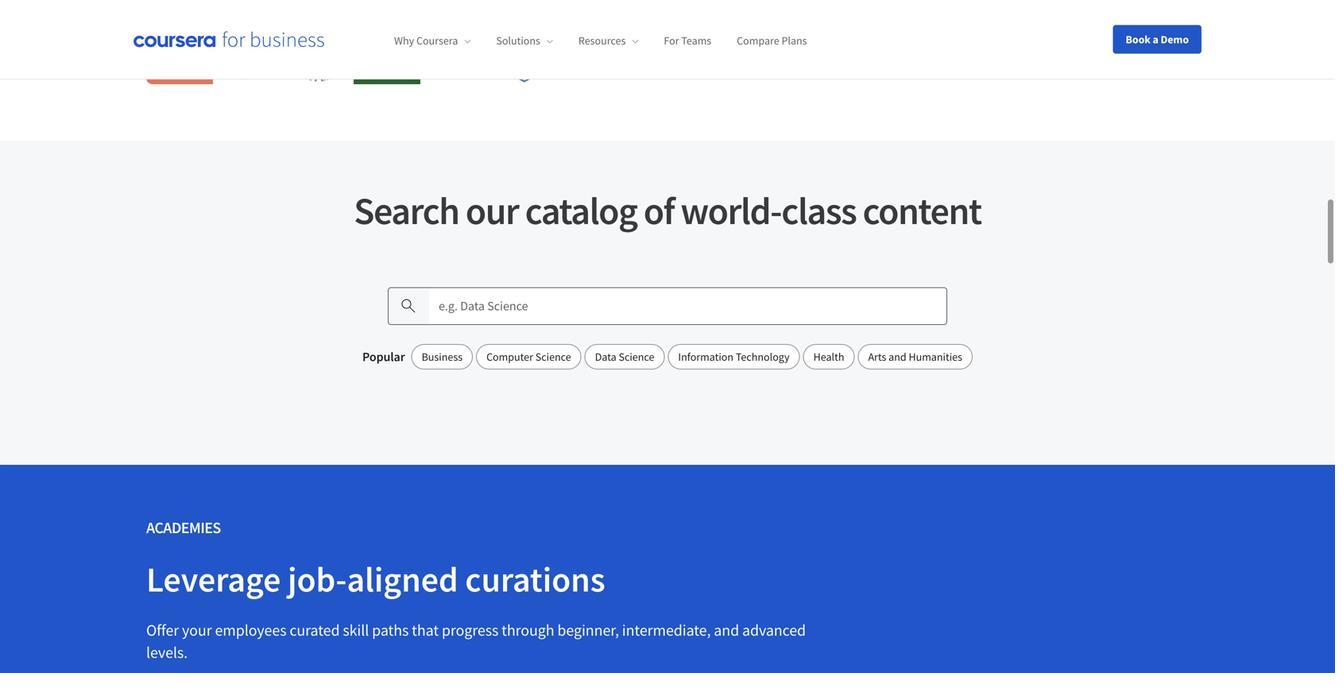 Task type: vqa. For each thing, say whether or not it's contained in the screenshot.
the Storybird
no



Task type: locate. For each thing, give the bounding box(es) containing it.
science for computer science
[[536, 350, 571, 364]]

0 vertical spatial and
[[889, 350, 907, 364]]

through
[[502, 620, 555, 640]]

why coursera
[[394, 34, 458, 48]]

skill
[[343, 620, 369, 640]]

science right computer
[[536, 350, 571, 364]]

job-
[[288, 557, 347, 601]]

for teams
[[664, 34, 712, 48]]

of
[[644, 187, 675, 234]]

solutions
[[496, 34, 541, 48]]

1 vertical spatial world-
[[681, 187, 782, 234]]

offer
[[146, 620, 179, 640]]

and
[[889, 350, 907, 364], [714, 620, 740, 640]]

compare plans link
[[737, 34, 807, 48]]

world-
[[763, 37, 800, 53], [681, 187, 782, 234]]

search
[[354, 187, 459, 234]]

and inside button
[[889, 350, 907, 364]]

1 horizontal spatial science
[[619, 350, 655, 364]]

and right arts
[[889, 350, 907, 364]]

1 science from the left
[[536, 350, 571, 364]]

solutions link
[[496, 34, 553, 48]]

book a demo
[[1126, 32, 1190, 47]]

content
[[829, 37, 872, 53], [863, 187, 982, 234]]

intermediate,
[[622, 620, 711, 640]]

Computer Science button
[[476, 344, 582, 370]]

health
[[814, 350, 845, 364]]

1 vertical spatial class
[[782, 187, 857, 234]]

beginner,
[[558, 620, 619, 640]]

Data Science button
[[585, 344, 665, 370]]

advanced
[[743, 620, 806, 640]]

that
[[412, 620, 439, 640]]

popular option group
[[412, 344, 973, 370]]

book a demo button
[[1114, 25, 1202, 54]]

levels.
[[146, 643, 188, 663]]

explore world-class content
[[719, 37, 872, 53]]

0 horizontal spatial science
[[536, 350, 571, 364]]

explore world-class content link
[[706, 26, 907, 64]]

1 vertical spatial and
[[714, 620, 740, 640]]

science right data
[[619, 350, 655, 364]]

plans
[[782, 34, 807, 48]]

1 horizontal spatial and
[[889, 350, 907, 364]]

science for data science
[[619, 350, 655, 364]]

popular
[[363, 349, 405, 365]]

0 vertical spatial class
[[800, 37, 827, 53]]

technology
[[736, 350, 790, 364]]

Business button
[[412, 344, 473, 370]]

resources
[[579, 34, 626, 48]]

business
[[422, 350, 463, 364]]

search our catalog of world-class content
[[354, 187, 982, 234]]

class
[[800, 37, 827, 53], [782, 187, 857, 234]]

and left advanced
[[714, 620, 740, 640]]

science
[[536, 350, 571, 364], [619, 350, 655, 364]]

0 horizontal spatial and
[[714, 620, 740, 640]]

demo
[[1161, 32, 1190, 47]]

progress
[[442, 620, 499, 640]]

Information Technology button
[[668, 344, 800, 370]]

2 science from the left
[[619, 350, 655, 364]]



Task type: describe. For each thing, give the bounding box(es) containing it.
why coursera link
[[394, 34, 471, 48]]

humanities
[[909, 350, 963, 364]]

information technology
[[679, 350, 790, 364]]

why
[[394, 34, 414, 48]]

compare plans
[[737, 34, 807, 48]]

leverage
[[146, 557, 281, 601]]

for teams link
[[664, 34, 712, 48]]

compare
[[737, 34, 780, 48]]

your
[[182, 620, 212, 640]]

resources link
[[579, 34, 639, 48]]

Health button
[[804, 344, 855, 370]]

paths
[[372, 620, 409, 640]]

book
[[1126, 32, 1151, 47]]

teams
[[682, 34, 712, 48]]

coursera
[[417, 34, 458, 48]]

Search query text field
[[429, 287, 948, 325]]

academies
[[146, 518, 221, 538]]

our
[[466, 187, 519, 234]]

1 vertical spatial content
[[863, 187, 982, 234]]

arts and humanities
[[869, 350, 963, 364]]

and inside offer your employees curated skill paths that progress through beginner, intermediate, and advanced levels.
[[714, 620, 740, 640]]

0 vertical spatial world-
[[763, 37, 800, 53]]

explore
[[719, 37, 761, 53]]

information
[[679, 350, 734, 364]]

a
[[1153, 32, 1159, 47]]

0 vertical spatial content
[[829, 37, 872, 53]]

computer
[[487, 350, 534, 364]]

coursera for business image
[[134, 31, 324, 47]]

data science
[[595, 350, 655, 364]]

curated
[[290, 620, 340, 640]]

employees
[[215, 620, 287, 640]]

aligned
[[347, 557, 458, 601]]

class inside 'explore world-class content' link
[[800, 37, 827, 53]]

leverage job-aligned curations
[[146, 557, 606, 601]]

data
[[595, 350, 617, 364]]

for
[[664, 34, 679, 48]]

catalog
[[525, 187, 637, 234]]

Arts and Humanities button
[[858, 344, 973, 370]]

computer science
[[487, 350, 571, 364]]

offer your employees curated skill paths that progress through beginner, intermediate, and advanced levels.
[[146, 620, 806, 663]]

arts
[[869, 350, 887, 364]]

curations
[[465, 557, 606, 601]]



